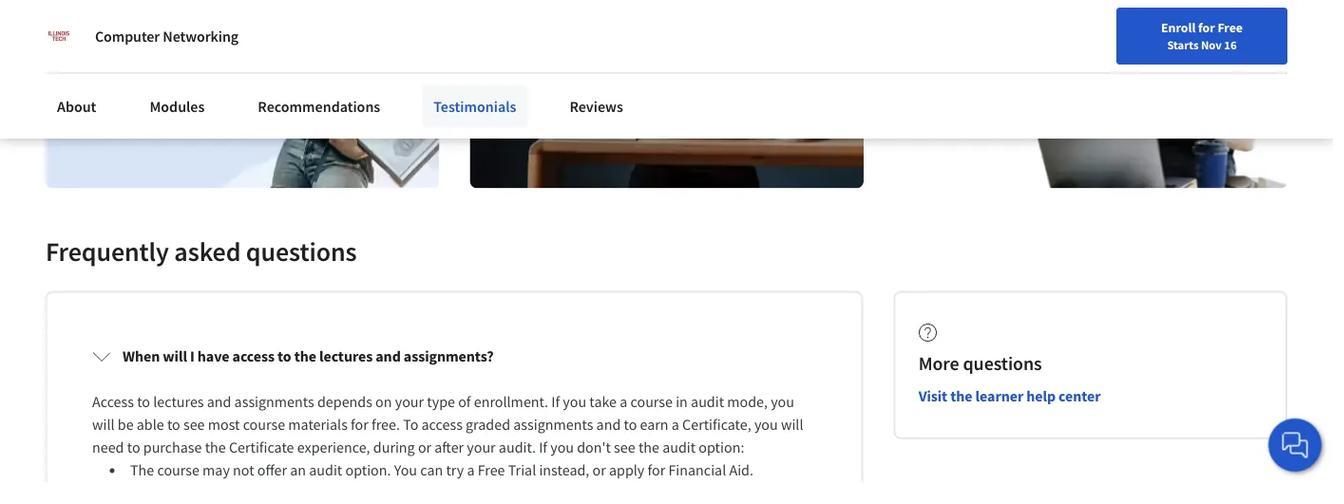 Task type: describe. For each thing, give the bounding box(es) containing it.
0 horizontal spatial course
[[157, 461, 199, 480]]

assignments?
[[404, 347, 494, 366]]

on
[[375, 393, 392, 412]]

english
[[1023, 59, 1069, 78]]

0 horizontal spatial or
[[418, 439, 432, 458]]

banner navigation
[[15, 0, 535, 38]]

most
[[208, 416, 240, 435]]

to
[[403, 416, 418, 435]]

0 vertical spatial if
[[551, 393, 560, 412]]

offer
[[257, 461, 287, 480]]

during
[[373, 439, 415, 458]]

for individuals
[[30, 10, 127, 29]]

the
[[130, 461, 154, 480]]

2 vertical spatial your
[[467, 439, 496, 458]]

1 vertical spatial questions
[[963, 352, 1042, 375]]

for
[[30, 10, 51, 29]]

to down be
[[127, 439, 140, 458]]

access inside dropdown button
[[232, 347, 275, 366]]

modules
[[150, 97, 205, 116]]

don't
[[577, 439, 611, 458]]

computer networking
[[95, 27, 239, 46]]

you down mode,
[[755, 416, 778, 435]]

businesses
[[178, 10, 251, 29]]

access to lectures and assignments depends on your type of enrollment. if you take a course in audit mode, you will be able to see most course materials for free. to access graded assignments and to earn a certificate, you will need to purchase the certificate experience, during or after your audit. if you don't see the audit option: the course may not offer an audit option. you can try a free trial instead, or apply for financial aid.
[[92, 393, 807, 480]]

2 vertical spatial audit
[[309, 461, 342, 480]]

career
[[888, 60, 924, 77]]

businesses link
[[150, 0, 258, 38]]

starts
[[1167, 37, 1199, 52]]

2 horizontal spatial a
[[672, 416, 679, 435]]

for inside 'enroll for free starts nov 16'
[[1198, 19, 1215, 36]]

about
[[57, 97, 96, 116]]

nov
[[1201, 37, 1222, 52]]

0 horizontal spatial your
[[395, 393, 424, 412]]

of
[[458, 393, 471, 412]]

access
[[92, 393, 134, 412]]

enroll
[[1161, 19, 1196, 36]]

instead,
[[539, 461, 590, 480]]

access inside access to lectures and assignments depends on your type of enrollment. if you take a course in audit mode, you will be able to see most course materials for free. to access graded assignments and to earn a certificate, you will need to purchase the certificate experience, during or after your audit. if you don't see the audit option: the course may not offer an audit option. you can try a free trial instead, or apply for financial aid.
[[422, 416, 463, 435]]

free inside access to lectures and assignments depends on your type of enrollment. if you take a course in audit mode, you will be able to see most course materials for free. to access graded assignments and to earn a certificate, you will need to purchase the certificate experience, during or after your audit. if you don't see the audit option: the course may not offer an audit option. you can try a free trial instead, or apply for financial aid.
[[478, 461, 505, 480]]

may
[[203, 461, 230, 480]]

have
[[197, 347, 229, 366]]

find your new career link
[[796, 57, 934, 81]]

learner
[[976, 387, 1024, 406]]

i
[[190, 347, 195, 366]]

when
[[123, 347, 160, 366]]

option.
[[345, 461, 391, 480]]

free inside 'enroll for free starts nov 16'
[[1218, 19, 1243, 36]]

english button
[[989, 38, 1104, 100]]

will inside dropdown button
[[163, 347, 187, 366]]

enroll for free starts nov 16
[[1161, 19, 1243, 52]]

and inside dropdown button
[[376, 347, 401, 366]]

to up the purchase
[[167, 416, 180, 435]]

to up able
[[137, 393, 150, 412]]

materials
[[288, 416, 348, 435]]

depends
[[317, 393, 372, 412]]

option:
[[699, 439, 744, 458]]

purchase
[[143, 439, 202, 458]]

can
[[420, 461, 443, 480]]

2 horizontal spatial and
[[596, 416, 621, 435]]

2 horizontal spatial will
[[781, 416, 804, 435]]

visit
[[919, 387, 948, 406]]

0 horizontal spatial will
[[92, 416, 115, 435]]

in
[[676, 393, 688, 412]]

center
[[1059, 387, 1101, 406]]

new
[[860, 60, 885, 77]]

1 vertical spatial for
[[351, 416, 369, 435]]

find your new career
[[805, 60, 924, 77]]

help
[[1027, 387, 1056, 406]]

1 vertical spatial audit
[[663, 439, 696, 458]]

recommendations
[[258, 97, 380, 116]]

enrollment.
[[474, 393, 548, 412]]

aid.
[[729, 461, 754, 480]]

graded
[[466, 416, 510, 435]]

frequently
[[46, 235, 169, 268]]

illinois tech image
[[46, 23, 72, 49]]



Task type: locate. For each thing, give the bounding box(es) containing it.
1 vertical spatial see
[[614, 439, 636, 458]]

you up 'instead,'
[[550, 439, 574, 458]]

reviews
[[570, 97, 623, 116]]

or down 'don't' on the left
[[593, 461, 606, 480]]

0 horizontal spatial lectures
[[153, 393, 204, 412]]

you right mode,
[[771, 393, 794, 412]]

and up on
[[376, 347, 401, 366]]

2 vertical spatial for
[[648, 461, 665, 480]]

audit.
[[499, 439, 536, 458]]

audit down experience,
[[309, 461, 342, 480]]

or
[[418, 439, 432, 458], [593, 461, 606, 480]]

0 vertical spatial free
[[1218, 19, 1243, 36]]

trial
[[508, 461, 536, 480]]

2 horizontal spatial course
[[631, 393, 673, 412]]

the down earn
[[639, 439, 659, 458]]

0 vertical spatial and
[[376, 347, 401, 366]]

to left earn
[[624, 416, 637, 435]]

1 horizontal spatial or
[[593, 461, 606, 480]]

for left free.
[[351, 416, 369, 435]]

a
[[620, 393, 628, 412], [672, 416, 679, 435], [467, 461, 475, 480]]

see
[[183, 416, 205, 435], [614, 439, 636, 458]]

be
[[118, 416, 134, 435]]

asked
[[174, 235, 241, 268]]

coursera image
[[23, 53, 144, 84]]

the up may on the bottom
[[205, 439, 226, 458]]

0 horizontal spatial if
[[539, 439, 547, 458]]

1 vertical spatial access
[[422, 416, 463, 435]]

questions up learner
[[963, 352, 1042, 375]]

if right enrollment.
[[551, 393, 560, 412]]

when will i have access to the lectures and assignments?
[[123, 347, 494, 366]]

access
[[232, 347, 275, 366], [422, 416, 463, 435]]

0 horizontal spatial free
[[478, 461, 505, 480]]

chat with us image
[[1280, 431, 1311, 461]]

find
[[805, 60, 830, 77]]

apply
[[609, 461, 645, 480]]

1 vertical spatial free
[[478, 461, 505, 480]]

you
[[563, 393, 587, 412], [771, 393, 794, 412], [755, 416, 778, 435], [550, 439, 574, 458]]

for right the apply
[[648, 461, 665, 480]]

to right have
[[278, 347, 291, 366]]

2 vertical spatial a
[[467, 461, 475, 480]]

assignments up certificate
[[234, 393, 314, 412]]

able
[[137, 416, 164, 435]]

the inside dropdown button
[[294, 347, 316, 366]]

lectures up able
[[153, 393, 204, 412]]

0 horizontal spatial a
[[467, 461, 475, 480]]

earn
[[640, 416, 669, 435]]

to
[[278, 347, 291, 366], [137, 393, 150, 412], [167, 416, 180, 435], [624, 416, 637, 435], [127, 439, 140, 458]]

course up certificate
[[243, 416, 285, 435]]

2 vertical spatial and
[[596, 416, 621, 435]]

certificate,
[[682, 416, 751, 435]]

16
[[1224, 37, 1237, 52]]

1 horizontal spatial will
[[163, 347, 187, 366]]

your down graded
[[467, 439, 496, 458]]

0 vertical spatial for
[[1198, 19, 1215, 36]]

about link
[[46, 86, 108, 127]]

1 horizontal spatial access
[[422, 416, 463, 435]]

1 vertical spatial a
[[672, 416, 679, 435]]

more questions
[[919, 352, 1042, 375]]

audit
[[691, 393, 724, 412], [663, 439, 696, 458], [309, 461, 342, 480]]

and down 'take'
[[596, 416, 621, 435]]

0 vertical spatial or
[[418, 439, 432, 458]]

0 horizontal spatial and
[[207, 393, 231, 412]]

0 vertical spatial see
[[183, 416, 205, 435]]

show notifications image
[[1131, 62, 1154, 85]]

1 horizontal spatial assignments
[[513, 416, 593, 435]]

an
[[290, 461, 306, 480]]

1 horizontal spatial your
[[467, 439, 496, 458]]

lectures
[[319, 347, 373, 366], [153, 393, 204, 412]]

2 vertical spatial course
[[157, 461, 199, 480]]

mode,
[[727, 393, 768, 412]]

free up 16
[[1218, 19, 1243, 36]]

after
[[435, 439, 464, 458]]

1 vertical spatial or
[[593, 461, 606, 480]]

need
[[92, 439, 124, 458]]

experience,
[[297, 439, 370, 458]]

visit the learner help center
[[919, 387, 1101, 406]]

course up earn
[[631, 393, 673, 412]]

lectures inside access to lectures and assignments depends on your type of enrollment. if you take a course in audit mode, you will be able to see most course materials for free. to access graded assignments and to earn a certificate, you will need to purchase the certificate experience, during or after your audit. if you don't see the audit option: the course may not offer an audit option. you can try a free trial instead, or apply for financial aid.
[[153, 393, 204, 412]]

visit the learner help center link
[[919, 387, 1101, 406]]

assignments
[[234, 393, 314, 412], [513, 416, 593, 435]]

see up the apply
[[614, 439, 636, 458]]

will left i
[[163, 347, 187, 366]]

0 vertical spatial questions
[[246, 235, 357, 268]]

1 vertical spatial your
[[395, 393, 424, 412]]

see left most
[[183, 416, 205, 435]]

networking
[[163, 27, 239, 46]]

audit up financial
[[663, 439, 696, 458]]

lectures up 'depends'
[[319, 347, 373, 366]]

certificate
[[229, 439, 294, 458]]

0 vertical spatial course
[[631, 393, 673, 412]]

a right 'take'
[[620, 393, 628, 412]]

will right certificate, on the bottom right
[[781, 416, 804, 435]]

1 horizontal spatial for
[[648, 461, 665, 480]]

0 horizontal spatial assignments
[[234, 393, 314, 412]]

try
[[446, 461, 464, 480]]

for up nov
[[1198, 19, 1215, 36]]

1 horizontal spatial a
[[620, 393, 628, 412]]

1 horizontal spatial lectures
[[319, 347, 373, 366]]

type
[[427, 393, 455, 412]]

None search field
[[271, 50, 584, 88]]

a right earn
[[672, 416, 679, 435]]

0 vertical spatial your
[[832, 60, 857, 77]]

if
[[551, 393, 560, 412], [539, 439, 547, 458]]

course down the purchase
[[157, 461, 199, 480]]

recommendations link
[[246, 86, 392, 127]]

free left trial
[[478, 461, 505, 480]]

the
[[294, 347, 316, 366], [951, 387, 973, 406], [205, 439, 226, 458], [639, 439, 659, 458]]

assignments up audit.
[[513, 416, 593, 435]]

1 horizontal spatial questions
[[963, 352, 1042, 375]]

if right audit.
[[539, 439, 547, 458]]

for
[[1198, 19, 1215, 36], [351, 416, 369, 435], [648, 461, 665, 480]]

0 horizontal spatial for
[[351, 416, 369, 435]]

audit up certificate, on the bottom right
[[691, 393, 724, 412]]

testimonials
[[434, 97, 516, 116]]

0 vertical spatial audit
[[691, 393, 724, 412]]

1 vertical spatial lectures
[[153, 393, 204, 412]]

course
[[631, 393, 673, 412], [243, 416, 285, 435], [157, 461, 199, 480]]

modules link
[[138, 86, 216, 127]]

take
[[590, 393, 617, 412]]

0 horizontal spatial questions
[[246, 235, 357, 268]]

to inside dropdown button
[[278, 347, 291, 366]]

1 horizontal spatial see
[[614, 439, 636, 458]]

1 horizontal spatial and
[[376, 347, 401, 366]]

your
[[832, 60, 857, 77], [395, 393, 424, 412], [467, 439, 496, 458]]

computer
[[95, 27, 160, 46]]

1 vertical spatial and
[[207, 393, 231, 412]]

frequently asked questions
[[46, 235, 357, 268]]

lectures inside dropdown button
[[319, 347, 373, 366]]

testimonials link
[[422, 86, 528, 127]]

1 vertical spatial course
[[243, 416, 285, 435]]

will left be
[[92, 416, 115, 435]]

your right find
[[832, 60, 857, 77]]

financial
[[669, 461, 726, 480]]

1 horizontal spatial course
[[243, 416, 285, 435]]

2 horizontal spatial for
[[1198, 19, 1215, 36]]

and up most
[[207, 393, 231, 412]]

reviews link
[[558, 86, 635, 127]]

when will i have access to the lectures and assignments? button
[[77, 330, 832, 383]]

a right try
[[467, 461, 475, 480]]

your up to
[[395, 393, 424, 412]]

shopping cart: 1 item image
[[943, 52, 979, 83]]

0 horizontal spatial access
[[232, 347, 275, 366]]

questions
[[246, 235, 357, 268], [963, 352, 1042, 375]]

1 vertical spatial assignments
[[513, 416, 593, 435]]

the right visit at the right bottom
[[951, 387, 973, 406]]

0 vertical spatial access
[[232, 347, 275, 366]]

0 vertical spatial a
[[620, 393, 628, 412]]

0 horizontal spatial see
[[183, 416, 205, 435]]

access down type
[[422, 416, 463, 435]]

free.
[[372, 416, 400, 435]]

individuals
[[54, 10, 127, 29]]

2 horizontal spatial your
[[832, 60, 857, 77]]

the up the materials
[[294, 347, 316, 366]]

will
[[163, 347, 187, 366], [92, 416, 115, 435], [781, 416, 804, 435]]

or up the can
[[418, 439, 432, 458]]

0 vertical spatial lectures
[[319, 347, 373, 366]]

and
[[376, 347, 401, 366], [207, 393, 231, 412], [596, 416, 621, 435]]

not
[[233, 461, 254, 480]]

1 horizontal spatial free
[[1218, 19, 1243, 36]]

questions right asked
[[246, 235, 357, 268]]

more
[[919, 352, 959, 375]]

0 vertical spatial assignments
[[234, 393, 314, 412]]

you left 'take'
[[563, 393, 587, 412]]

access right have
[[232, 347, 275, 366]]

1 vertical spatial if
[[539, 439, 547, 458]]

you
[[394, 461, 417, 480]]

1 horizontal spatial if
[[551, 393, 560, 412]]



Task type: vqa. For each thing, say whether or not it's contained in the screenshot.
Help Center image
no



